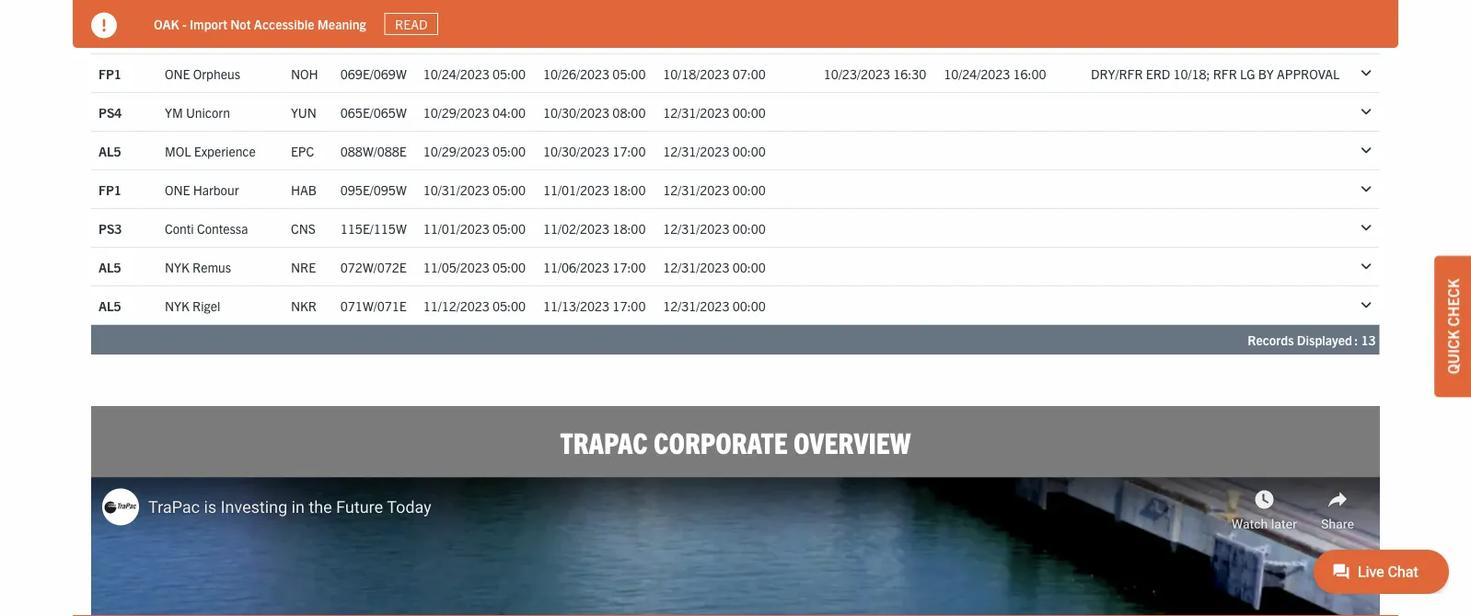 Task type: vqa. For each thing, say whether or not it's contained in the screenshot.
THE ERD
yes



Task type: locate. For each thing, give the bounding box(es) containing it.
nyk left rigel on the left of page
[[165, 297, 190, 314]]

nyk
[[165, 259, 190, 275], [165, 297, 190, 314]]

2 vertical spatial al5
[[99, 297, 121, 314]]

059e/059w
[[341, 26, 407, 43]]

2 fp1 from the top
[[99, 181, 121, 198]]

10/24/2023 down 10/22/2023
[[423, 65, 490, 82]]

2 10/29/2023 from the top
[[423, 142, 490, 159]]

ym left unicorn
[[165, 104, 183, 120]]

nyk for nyk remus
[[165, 259, 190, 275]]

0 vertical spatial one
[[165, 65, 190, 82]]

conti contessa
[[165, 220, 248, 236]]

16:00
[[1014, 65, 1047, 82]]

nyk rigel
[[165, 297, 220, 314]]

1 al5 from the top
[[99, 142, 121, 159]]

05:00 up 11/01/2023 05:00
[[493, 181, 526, 198]]

10/22/2023
[[423, 26, 490, 43]]

05:00 up 08:00
[[613, 65, 646, 82]]

10/30/2023
[[543, 104, 610, 120], [543, 142, 610, 159]]

1 vertical spatial 18:00
[[613, 220, 646, 236]]

5 12/31/2023 00:00 from the top
[[663, 259, 766, 275]]

1 ps4 from the top
[[99, 26, 122, 43]]

00:00
[[733, 104, 766, 120], [733, 142, 766, 159], [733, 181, 766, 198], [733, 220, 766, 236], [733, 259, 766, 275], [733, 297, 766, 314]]

ps4
[[99, 26, 122, 43], [99, 104, 122, 120]]

11/01/2023 for 11/01/2023 05:00
[[423, 220, 490, 236]]

11/01/2023 up the 11/05/2023
[[423, 220, 490, 236]]

fp1 for one harbour
[[99, 181, 121, 198]]

1 10/24/2023 from the left
[[423, 65, 490, 82]]

nyk for nyk rigel
[[165, 297, 190, 314]]

0 vertical spatial 11/01/2023
[[543, 181, 610, 198]]

12/31/2023 00:00 for 10/30/2023 17:00
[[663, 142, 766, 159]]

lg
[[1241, 65, 1256, 82]]

5 12/31/2023 from the top
[[663, 259, 730, 275]]

10/24/2023 left 16:00
[[944, 65, 1011, 82]]

1 17:00 from the top
[[613, 142, 646, 159]]

1 12/31/2023 from the top
[[663, 104, 730, 120]]

0 vertical spatial fp1
[[99, 65, 121, 82]]

1 horizontal spatial 11/01/2023
[[543, 181, 610, 198]]

6 00:00 from the top
[[733, 297, 766, 314]]

remus
[[193, 259, 231, 275]]

10/24/2023 for 10/24/2023 16:00
[[944, 65, 1011, 82]]

one left orpheus
[[165, 65, 190, 82]]

5 00:00 from the top
[[733, 259, 766, 275]]

10/30/2023 for 10/30/2023 08:00
[[543, 104, 610, 120]]

yuq
[[291, 26, 316, 43]]

05:00 for 10/31/2023 05:00
[[493, 181, 526, 198]]

065e/065w
[[341, 104, 407, 120]]

1 vertical spatial al5
[[99, 259, 121, 275]]

one left 'harbour'
[[165, 181, 190, 198]]

3 17:00 from the top
[[613, 297, 646, 314]]

10/29/2023 down 10/24/2023 05:00
[[423, 104, 490, 120]]

05:00 for 11/01/2023 05:00
[[493, 220, 526, 236]]

3 12/31/2023 00:00 from the top
[[663, 181, 766, 198]]

1 vertical spatial nyk
[[165, 297, 190, 314]]

one for one harbour
[[165, 181, 190, 198]]

nyk left remus
[[165, 259, 190, 275]]

2 ps4 from the top
[[99, 104, 122, 120]]

ps3
[[99, 220, 122, 236]]

1 nyk from the top
[[165, 259, 190, 275]]

4 12/31/2023 from the top
[[663, 220, 730, 236]]

17:00
[[613, 142, 646, 159], [613, 259, 646, 275], [613, 297, 646, 314]]

al5
[[99, 142, 121, 159], [99, 259, 121, 275], [99, 297, 121, 314]]

1 10/30/2023 from the top
[[543, 104, 610, 120]]

conti
[[165, 220, 194, 236]]

fp1 up ps3
[[99, 181, 121, 198]]

one
[[165, 65, 190, 82], [165, 181, 190, 198]]

dry/rfr erd 10/18; rfr lg by approval
[[1091, 65, 1340, 82]]

ym for ym ubiquity
[[165, 26, 183, 43]]

10/31/2023 05:00
[[423, 181, 526, 198]]

ubiquity
[[186, 26, 233, 43]]

10/30/2023 for 10/30/2023 17:00
[[543, 142, 610, 159]]

3 12/31/2023 from the top
[[663, 181, 730, 198]]

0 vertical spatial ps4
[[99, 26, 122, 43]]

-
[[182, 15, 187, 32]]

10/30/2023 up 11/01/2023 18:00
[[543, 142, 610, 159]]

10/23/2023 16:30
[[824, 65, 927, 82]]

1 fp1 from the top
[[99, 65, 121, 82]]

072w/072e
[[341, 259, 407, 275]]

05:00 up "11/05/2023 05:00"
[[493, 220, 526, 236]]

4 12/31/2023 00:00 from the top
[[663, 220, 766, 236]]

12/31/2023 00:00 for 11/01/2023 18:00
[[663, 181, 766, 198]]

6 12/31/2023 00:00 from the top
[[663, 297, 766, 314]]

11/02/2023 18:00
[[543, 220, 646, 236]]

10/29/2023 for 10/29/2023 05:00
[[423, 142, 490, 159]]

18:00 down the 10/30/2023 17:00
[[613, 181, 646, 198]]

10/29/2023 up the 10/31/2023
[[423, 142, 490, 159]]

import
[[190, 15, 228, 32]]

displayed
[[1298, 332, 1353, 348]]

12/31/2023 for 11/02/2023 18:00
[[663, 220, 730, 236]]

1 horizontal spatial 10/24/2023
[[944, 65, 1011, 82]]

4 00:00 from the top
[[733, 220, 766, 236]]

fp1
[[99, 65, 121, 82], [99, 181, 121, 198]]

1 12/31/2023 00:00 from the top
[[663, 104, 766, 120]]

17:00 down 08:00
[[613, 142, 646, 159]]

10/30/2023 down the 10/26/2023
[[543, 104, 610, 120]]

0 vertical spatial 10/29/2023
[[423, 104, 490, 120]]

1 10/29/2023 from the top
[[423, 104, 490, 120]]

1 ym from the top
[[165, 26, 183, 43]]

2 17:00 from the top
[[613, 259, 646, 275]]

12/31/2023 00:00 for 11/06/2023 17:00
[[663, 259, 766, 275]]

1 18:00 from the top
[[613, 181, 646, 198]]

05:00 down the 04:00
[[493, 142, 526, 159]]

dry/rfr
[[1091, 65, 1144, 82]]

noh
[[291, 65, 318, 82]]

ps4 down solid image
[[99, 104, 122, 120]]

2 12/31/2023 from the top
[[663, 142, 730, 159]]

0 horizontal spatial 11/01/2023
[[423, 220, 490, 236]]

2 00:00 from the top
[[733, 142, 766, 159]]

0 vertical spatial 18:00
[[613, 181, 646, 198]]

0 horizontal spatial 10/24/2023
[[423, 65, 490, 82]]

2 10/24/2023 from the left
[[944, 65, 1011, 82]]

1 vertical spatial ym
[[165, 104, 183, 120]]

1 vertical spatial 10/30/2023
[[543, 142, 610, 159]]

2 10/30/2023 from the top
[[543, 142, 610, 159]]

0 vertical spatial 17:00
[[613, 142, 646, 159]]

1 vertical spatial 17:00
[[613, 259, 646, 275]]

ym left ubiquity
[[165, 26, 183, 43]]

0 vertical spatial ym
[[165, 26, 183, 43]]

2 nyk from the top
[[165, 297, 190, 314]]

corporate
[[654, 424, 788, 460]]

11/01/2023 up 11/02/2023
[[543, 181, 610, 198]]

1 00:00 from the top
[[733, 104, 766, 120]]

ym
[[165, 26, 183, 43], [165, 104, 183, 120]]

rigel
[[193, 297, 220, 314]]

05:00
[[493, 65, 526, 82], [613, 65, 646, 82], [493, 142, 526, 159], [493, 181, 526, 198], [493, 220, 526, 236], [493, 259, 526, 275], [493, 297, 526, 314]]

fp1 down solid image
[[99, 65, 121, 82]]

069e/069w
[[341, 65, 407, 82]]

05:00 down "11/05/2023 05:00"
[[493, 297, 526, 314]]

11/12/2023 05:00
[[423, 297, 526, 314]]

oak - import not accessible meaning
[[154, 15, 366, 32]]

10/30/2023 17:00
[[543, 142, 646, 159]]

6 12/31/2023 from the top
[[663, 297, 730, 314]]

17:00 down 11/06/2023 17:00
[[613, 297, 646, 314]]

1 vertical spatial fp1
[[99, 181, 121, 198]]

088w/088e
[[341, 142, 407, 159]]

05:00 down 11/01/2023 05:00
[[493, 259, 526, 275]]

2 18:00 from the top
[[613, 220, 646, 236]]

accessible
[[254, 15, 315, 32]]

2 vertical spatial 17:00
[[613, 297, 646, 314]]

12/31/2023 00:00 for 10/30/2023 08:00
[[663, 104, 766, 120]]

1 one from the top
[[165, 65, 190, 82]]

1 vertical spatial one
[[165, 181, 190, 198]]

0 vertical spatial al5
[[99, 142, 121, 159]]

2 al5 from the top
[[99, 259, 121, 275]]

2 ym from the top
[[165, 104, 183, 120]]

mol experience
[[165, 142, 256, 159]]

read link
[[385, 13, 438, 35]]

3 al5 from the top
[[99, 297, 121, 314]]

overview
[[794, 424, 911, 460]]

05:00 up the 04:00
[[493, 65, 526, 82]]

ps4 left oak
[[99, 26, 122, 43]]

3 00:00 from the top
[[733, 181, 766, 198]]

2 12/31/2023 00:00 from the top
[[663, 142, 766, 159]]

0 vertical spatial nyk
[[165, 259, 190, 275]]

00:00 for 11/02/2023 18:00
[[733, 220, 766, 236]]

10/29/2023 04:00
[[423, 104, 526, 120]]

contessa
[[197, 220, 248, 236]]

18:00 up 11/06/2023 17:00
[[613, 220, 646, 236]]

trapac
[[560, 424, 648, 460]]

10/24/2023
[[423, 65, 490, 82], [944, 65, 1011, 82]]

12/31/2023 00:00
[[663, 104, 766, 120], [663, 142, 766, 159], [663, 181, 766, 198], [663, 220, 766, 236], [663, 259, 766, 275], [663, 297, 766, 314]]

unicorn
[[186, 104, 230, 120]]

17:00 down 11/02/2023 18:00
[[613, 259, 646, 275]]

11/01/2023 for 11/01/2023 18:00
[[543, 181, 610, 198]]

ps4 for ym ubiquity
[[99, 26, 122, 43]]

2 one from the top
[[165, 181, 190, 198]]

10/22/2023 14:00
[[423, 26, 526, 43]]

nre
[[291, 259, 316, 275]]

1 vertical spatial ps4
[[99, 104, 122, 120]]

07:00
[[733, 65, 766, 82]]

0 vertical spatial 10/30/2023
[[543, 104, 610, 120]]

18:00 for 11/01/2023 18:00
[[613, 181, 646, 198]]

1 vertical spatial 11/01/2023
[[423, 220, 490, 236]]

1 vertical spatial 10/29/2023
[[423, 142, 490, 159]]

11/13/2023 17:00
[[543, 297, 646, 314]]

00:00 for 11/06/2023 17:00
[[733, 259, 766, 275]]



Task type: describe. For each thing, give the bounding box(es) containing it.
yun
[[291, 104, 317, 120]]

11/06/2023
[[543, 259, 610, 275]]

nkr
[[291, 297, 317, 314]]

11/01/2023 18:00
[[543, 181, 646, 198]]

00:00 for 11/13/2023 17:00
[[733, 297, 766, 314]]

trapac corporate overview
[[560, 424, 911, 460]]

071w/071e
[[341, 297, 407, 314]]

quick check link
[[1435, 256, 1472, 397]]

12/31/2023 for 11/01/2023 18:00
[[663, 181, 730, 198]]

one for one orpheus
[[165, 65, 190, 82]]

ym unicorn
[[165, 104, 230, 120]]

05:00 for 11/05/2023 05:00
[[493, 259, 526, 275]]

10/24/2023 for 10/24/2023 05:00
[[423, 65, 490, 82]]

rfr
[[1214, 65, 1238, 82]]

11/05/2023
[[423, 259, 490, 275]]

experience
[[194, 142, 256, 159]]

meaning
[[317, 15, 366, 32]]

solid image
[[91, 12, 117, 38]]

10/18/2023
[[663, 65, 730, 82]]

00:00 for 10/30/2023 08:00
[[733, 104, 766, 120]]

nyk remus
[[165, 259, 231, 275]]

ym ubiquity
[[165, 26, 233, 43]]

11/06/2023 17:00
[[543, 259, 646, 275]]

10/29/2023 05:00
[[423, 142, 526, 159]]

records displayed : 13
[[1248, 332, 1377, 348]]

orpheus
[[193, 65, 240, 82]]

10/24/2023 05:00
[[423, 65, 526, 82]]

oak
[[154, 15, 179, 32]]

11/13/2023
[[543, 297, 610, 314]]

00:00 for 11/01/2023 18:00
[[733, 181, 766, 198]]

:
[[1355, 332, 1359, 348]]

14:00
[[493, 26, 526, 43]]

al5 for nyk rigel
[[99, 297, 121, 314]]

records
[[1248, 332, 1295, 348]]

cns
[[291, 220, 316, 236]]

erd
[[1146, 65, 1171, 82]]

04:00
[[493, 104, 526, 120]]

read
[[395, 16, 428, 32]]

05:00 for 10/29/2023 05:00
[[493, 142, 526, 159]]

one orpheus
[[165, 65, 240, 82]]

ym for ym unicorn
[[165, 104, 183, 120]]

11/12/2023
[[423, 297, 490, 314]]

11/02/2023
[[543, 220, 610, 236]]

10/23/2023
[[824, 65, 891, 82]]

12/31/2023 for 10/30/2023 17:00
[[663, 142, 730, 159]]

al5 for nyk remus
[[99, 259, 121, 275]]

10/18;
[[1174, 65, 1211, 82]]

10/24/2023 16:00
[[944, 65, 1047, 82]]

18:00 for 11/02/2023 18:00
[[613, 220, 646, 236]]

ps4 for ym unicorn
[[99, 104, 122, 120]]

12/31/2023 00:00 for 11/02/2023 18:00
[[663, 220, 766, 236]]

17:00 for 11/06/2023 17:00
[[613, 259, 646, 275]]

10/31/2023
[[423, 181, 490, 198]]

11/01/2023 05:00
[[423, 220, 526, 236]]

12/31/2023 for 11/13/2023 17:00
[[663, 297, 730, 314]]

05:00 for 10/26/2023 05:00
[[613, 65, 646, 82]]

095e/095w
[[341, 181, 407, 198]]

al5 for mol experience
[[99, 142, 121, 159]]

one harbour
[[165, 181, 239, 198]]

fp1 for one orpheus
[[99, 65, 121, 82]]

12/31/2023 for 11/06/2023 17:00
[[663, 259, 730, 275]]

check
[[1444, 279, 1463, 327]]

11/05/2023 05:00
[[423, 259, 526, 275]]

10/30/2023 08:00
[[543, 104, 646, 120]]

05:00 for 10/24/2023 05:00
[[493, 65, 526, 82]]

13
[[1362, 332, 1377, 348]]

10/26/2023 05:00
[[543, 65, 646, 82]]

10/29/2023 for 10/29/2023 04:00
[[423, 104, 490, 120]]

00:00 for 10/30/2023 17:00
[[733, 142, 766, 159]]

epc
[[291, 142, 314, 159]]

12/31/2023 for 10/30/2023 08:00
[[663, 104, 730, 120]]

17:00 for 11/13/2023 17:00
[[613, 297, 646, 314]]

16:30
[[894, 65, 927, 82]]

05:00 for 11/12/2023 05:00
[[493, 297, 526, 314]]

quick
[[1444, 330, 1463, 374]]

approval
[[1278, 65, 1340, 82]]

115e/115w
[[341, 220, 407, 236]]

08:00
[[613, 104, 646, 120]]

not
[[230, 15, 251, 32]]

10/18/2023 07:00
[[663, 65, 766, 82]]

by
[[1259, 65, 1275, 82]]

quick check
[[1444, 279, 1463, 374]]

10/26/2023
[[543, 65, 610, 82]]

17:00 for 10/30/2023 17:00
[[613, 142, 646, 159]]

hab
[[291, 181, 317, 198]]

mol
[[165, 142, 191, 159]]

harbour
[[193, 181, 239, 198]]

12/31/2023 00:00 for 11/13/2023 17:00
[[663, 297, 766, 314]]



